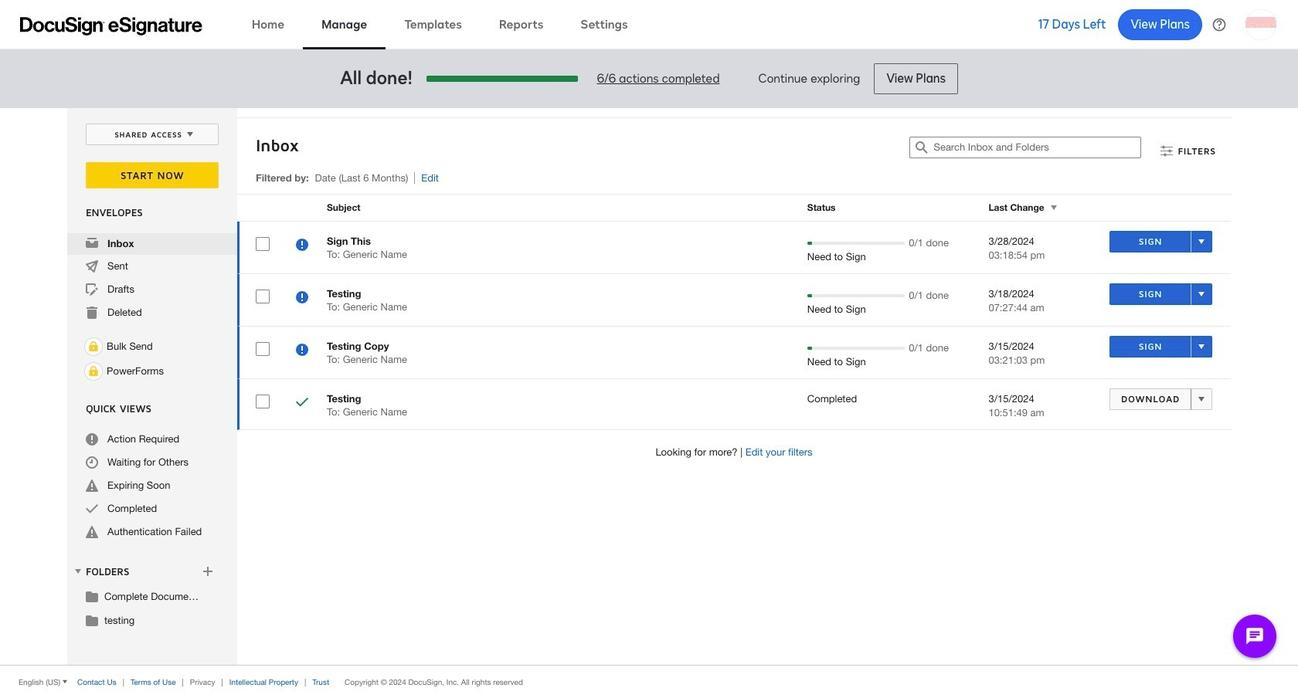 Task type: describe. For each thing, give the bounding box(es) containing it.
1 folder image from the top
[[86, 590, 98, 603]]

Search Inbox and Folders text field
[[934, 138, 1141, 158]]

1 alert image from the top
[[86, 480, 98, 492]]

more info region
[[0, 665, 1298, 699]]

lock image
[[84, 362, 103, 381]]

lock image
[[84, 338, 103, 356]]

your uploaded profile image image
[[1246, 9, 1276, 40]]

clock image
[[86, 457, 98, 469]]

action required image
[[86, 433, 98, 446]]



Task type: locate. For each thing, give the bounding box(es) containing it.
alert image down clock "image"
[[86, 480, 98, 492]]

1 need to sign image from the top
[[296, 239, 308, 253]]

inbox image
[[86, 237, 98, 250]]

folder image
[[86, 590, 98, 603], [86, 614, 98, 627]]

completed image
[[86, 503, 98, 515]]

alert image
[[86, 480, 98, 492], [86, 526, 98, 539]]

2 alert image from the top
[[86, 526, 98, 539]]

0 vertical spatial alert image
[[86, 480, 98, 492]]

draft image
[[86, 284, 98, 296]]

1 vertical spatial alert image
[[86, 526, 98, 539]]

0 vertical spatial folder image
[[86, 590, 98, 603]]

secondary navigation region
[[67, 108, 1235, 665]]

alert image down completed icon
[[86, 526, 98, 539]]

view folders image
[[72, 565, 84, 578]]

completed image
[[296, 396, 308, 411]]

0 vertical spatial need to sign image
[[296, 239, 308, 253]]

docusign esignature image
[[20, 17, 202, 35]]

2 need to sign image from the top
[[296, 291, 308, 306]]

sent image
[[86, 260, 98, 273]]

need to sign image
[[296, 239, 308, 253], [296, 291, 308, 306]]

2 folder image from the top
[[86, 614, 98, 627]]

need to sign image
[[296, 344, 308, 359]]

1 vertical spatial folder image
[[86, 614, 98, 627]]

1 vertical spatial need to sign image
[[296, 291, 308, 306]]

trash image
[[86, 307, 98, 319]]



Task type: vqa. For each thing, say whether or not it's contained in the screenshot.
bottom ALERT "Icon"
no



